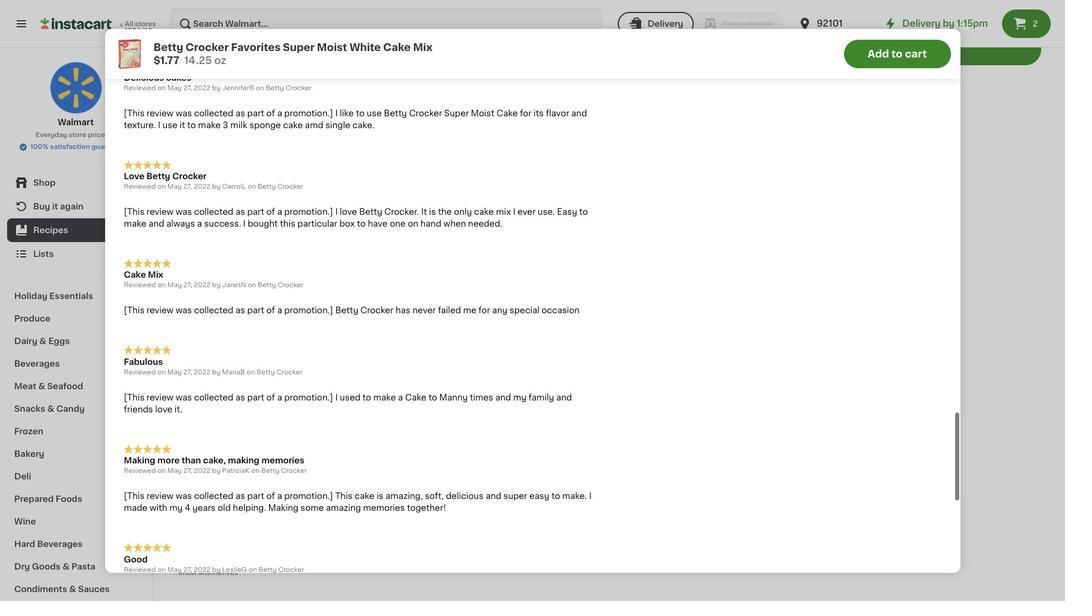 Task type: describe. For each thing, give the bounding box(es) containing it.
lists
[[33, 250, 54, 259]]

collected for reviewed
[[194, 394, 233, 402]]

0 horizontal spatial use
[[163, 121, 178, 130]]

part inside [this review was collected as part of a promotion.] it's great cake mix. it always comes out right, and it's very tasty.0
[[247, 11, 264, 19]]

& for meat
[[38, 383, 45, 391]]

100%
[[30, 144, 48, 150]]

used
[[340, 394, 361, 402]]

and inside [this review was collected as part of a promotion.] i love betty crocker.  it is the only cake mix i ever use.  easy to make and always a success.  i bought this particular box to have one on hand when needed.
[[149, 220, 164, 228]]

of for great
[[267, 11, 275, 19]]

white inside 1 18.25-ounce package white cake mix betty crocker favorites super moist white cake mix
[[231, 267, 255, 275]]

super inside betty crocker favorites super moist white cake mix $1.77 14.25 oz
[[283, 42, 315, 52]]

0 vertical spatial beverages
[[14, 360, 60, 368]]

walmart
[[58, 118, 94, 127]]

3
[[223, 121, 228, 130]]

reviewed inside fabulous reviewed on may 27, 2022 by mariab on betty crocker
[[124, 370, 156, 376]]

than
[[182, 457, 201, 466]]

it's
[[543, 11, 556, 19]]

betty inside [this review was collected as part of a promotion.] i like to use betty crocker super moist cake for its flavor and texture.  i use it to make 3 milk sponge cake amd single cake.
[[384, 109, 407, 118]]

part for delicious cakes
[[247, 109, 264, 118]]

100% satisfaction guarantee button
[[18, 140, 133, 152]]

1 for decrement quantity icon on the left of amazing
[[354, 498, 358, 507]]

have
[[368, 220, 388, 228]]

[this review was collected as part of a promotion.] betty crocker has never failed me for any special occasion
[[124, 307, 580, 315]]

cake,
[[203, 457, 226, 466]]

92101 button
[[798, 7, 869, 40]]

buy it again link
[[7, 195, 144, 219]]

i inside [this review was collected as part of a promotion.] i used to make a cake to manny times and my family and friends love it.
[[335, 394, 338, 402]]

part for fabulous
[[247, 394, 264, 402]]

crocker up this
[[278, 184, 304, 190]]

of for love
[[267, 208, 275, 217]]

a for cake
[[277, 493, 282, 501]]

betty inside making more than cake, making memories reviewed on may 27, 2022 by patrciak on betty crocker
[[261, 469, 280, 475]]

27, inside "good reviewed on may 27, 2022 by leslieg on betty crocker"
[[183, 568, 192, 574]]

any
[[492, 307, 508, 315]]

of for cake
[[267, 493, 275, 501]]

a for crocker
[[277, 307, 282, 315]]

betty inside fabulous reviewed on may 27, 2022 by mariab on betty crocker
[[257, 370, 275, 376]]

reviewed inside making more than cake, making memories reviewed on may 27, 2022 by patrciak on betty crocker
[[124, 469, 156, 475]]

for inside [this review was collected as part of a promotion.] i like to use betty crocker super moist cake for its flavor and texture.  i use it to make 3 milk sponge cake amd single cake.
[[520, 109, 532, 118]]

ever
[[518, 208, 536, 217]]

good reviewed on may 27, 2022 by leslieg on betty crocker
[[124, 556, 304, 574]]

family
[[529, 394, 554, 402]]

manny
[[439, 394, 468, 402]]

was inside [this review was collected as part of a promotion.] it's great cake mix. it always comes out right, and it's very tasty.0
[[176, 11, 192, 19]]

all
[[125, 21, 133, 27]]

2022 inside love betty crocker reviewed on may 27, 2022 by carroll on betty crocker
[[194, 184, 211, 190]]

love inside [this review was collected as part of a promotion.] i used to make a cake to manny times and my family and friends love it.
[[155, 406, 173, 414]]

correct
[[514, 55, 545, 63]]

it for always
[[416, 11, 422, 19]]

cake inside 1 18.25-ounce package white cake mix betty crocker favorites super moist white cake mix
[[204, 243, 224, 251]]

again
[[60, 203, 84, 211]]

cake inside [this review was collected as part of a promotion.] i used to make a cake to manny times and my family and friends love it.
[[405, 394, 427, 402]]

betty inside 1 18.25-ounce package white cake mix betty crocker favorites super moist white cake mix
[[178, 255, 201, 263]]

1 vertical spatial for
[[479, 307, 490, 315]]

frozen
[[14, 428, 43, 436]]

delicious cakes reviewed on may 27, 2022 by jenniferr on betty crocker
[[124, 74, 312, 92]]

collected for more
[[194, 493, 233, 501]]

may inside love betty crocker reviewed on may 27, 2022 by carroll on betty crocker
[[168, 184, 182, 190]]

cart inside 'button'
[[905, 49, 927, 58]]

prepared
[[14, 496, 54, 504]]

may inside fabulous reviewed on may 27, 2022 by mariab on betty crocker
[[168, 370, 182, 376]]

may inside making more than cake, making memories reviewed on may 27, 2022 by patrciak on betty crocker
[[168, 469, 182, 475]]

particular
[[298, 220, 337, 228]]

i up particular
[[335, 208, 338, 217]]

candy
[[56, 405, 85, 414]]

make.
[[563, 493, 587, 501]]

make inside [this review was collected as part of a promotion.] i love betty crocker.  it is the only cake mix i ever use.  easy to make and always a success.  i bought this particular box to have one on hand when needed.
[[124, 220, 147, 228]]

as for cake mix
[[236, 307, 245, 315]]

review for [this review was collected as part of a promotion.] this cake is amazing, soft, delicious and super easy to make. i made with my 4 years old helping. making some amazing memories together!
[[147, 493, 174, 501]]

cake inside 1 18.25-ounce package white cake mix betty crocker favorites super moist white cake mix
[[257, 267, 278, 275]]

mix.
[[397, 11, 414, 19]]

cakes
[[166, 74, 191, 82]]

decrement quantity image up when
[[437, 206, 451, 220]]

buy
[[33, 203, 50, 211]]

1 show alternatives from the top
[[178, 304, 238, 311]]

14.25
[[184, 55, 212, 65]]

texture.
[[124, 121, 156, 130]]

delivery for delivery
[[648, 20, 684, 28]]

betty inside cake mix reviewed on may 27, 2022 by janetn on betty crocker
[[258, 283, 276, 289]]

2022 inside fabulous reviewed on may 27, 2022 by mariab on betty crocker
[[194, 370, 211, 376]]

holiday essentials link
[[7, 285, 144, 308]]

and inside [this review was collected as part of a promotion.] i like to use betty crocker super moist cake for its flavor and texture.  i use it to make 3 milk sponge cake amd single cake.
[[572, 109, 587, 118]]

all stores
[[125, 21, 156, 27]]

to inside add 5 ingredients to cart 'button'
[[992, 37, 1003, 46]]

quantities.
[[590, 55, 634, 63]]

was for cakes
[[176, 109, 192, 118]]

instacart logo image
[[40, 17, 112, 31]]

milk
[[230, 121, 247, 130]]

increment quantity image for decrement quantity image above when
[[515, 206, 529, 220]]

2022 inside delicious cakes reviewed on may 27, 2022 by jenniferr on betty crocker
[[194, 85, 211, 92]]

crocker inside [this review was collected as part of a promotion.] i like to use betty crocker super moist cake for its flavor and texture.  i use it to make 3 milk sponge cake amd single cake.
[[409, 109, 442, 118]]

cake inside [this review was collected as part of a promotion.] it's great cake mix. it always comes out right, and it's very tasty.0
[[375, 11, 394, 19]]

good
[[124, 556, 148, 565]]

fabulous reviewed on may 27, 2022 by mariab on betty crocker
[[124, 358, 303, 376]]

2 alternatives from the top
[[198, 570, 238, 577]]

stores
[[135, 21, 156, 27]]

i left like
[[335, 109, 338, 118]]

only
[[454, 208, 472, 217]]

making inside [this review was collected as part of a promotion.] this cake is amazing, soft, delicious and super easy to make. i made with my 4 years old helping. making some amazing memories together!
[[268, 505, 299, 513]]

meat & seafood link
[[7, 376, 144, 398]]

crocker right love
[[172, 173, 207, 181]]

ingredients
[[178, 29, 254, 42]]

crocker inside cake mix reviewed on may 27, 2022 by janetn on betty crocker
[[278, 283, 304, 289]]

add to cart button
[[844, 39, 951, 68]]

suggestions are based on store availability. use the full ingredient list to confirm correct items and quantities.
[[178, 55, 634, 63]]

betty crocker favorites super moist white cake mix $1.77 14.25 oz
[[154, 42, 433, 65]]

may inside delicious cakes reviewed on may 27, 2022 by jenniferr on betty crocker
[[168, 85, 182, 92]]

wine
[[14, 518, 36, 527]]

based
[[248, 55, 274, 63]]

success.
[[204, 220, 241, 228]]

1 for decrement quantity icon above particular
[[354, 208, 358, 217]]

satisfaction
[[50, 144, 90, 150]]

moist inside betty crocker favorites super moist white cake mix $1.77 14.25 oz
[[317, 42, 347, 52]]

cake inside [this review was collected as part of a promotion.] this cake is amazing, soft, delicious and super easy to make. i made with my 4 years old helping. making some amazing memories together!
[[355, 493, 375, 501]]

very
[[558, 11, 576, 19]]

soft,
[[425, 493, 444, 501]]

1 show alternatives button from the top
[[178, 303, 280, 312]]

more
[[157, 457, 180, 466]]

27, inside cake mix reviewed on may 27, 2022 by janetn on betty crocker
[[183, 283, 192, 289]]

right,
[[501, 11, 523, 19]]

walmart logo image
[[50, 62, 102, 114]]

2022 inside cake mix reviewed on may 27, 2022 by janetn on betty crocker
[[194, 283, 211, 289]]

occasion
[[542, 307, 580, 315]]

mix inside 1 18.25-ounce package white cake mix betty crocker favorites super moist white cake mix
[[178, 279, 193, 287]]

holiday essentials
[[14, 292, 93, 301]]

betty inside delicious cakes reviewed on may 27, 2022 by jenniferr on betty crocker
[[266, 85, 284, 92]]

tasty.0
[[124, 22, 153, 31]]

box
[[340, 220, 355, 228]]

bought
[[248, 220, 278, 228]]

27, inside delicious cakes reviewed on may 27, 2022 by jenniferr on betty crocker
[[183, 85, 192, 92]]

add 5 ingredients to cart button
[[881, 18, 1042, 65]]

was for mix
[[176, 307, 192, 315]]

memories inside making more than cake, making memories reviewed on may 27, 2022 by patrciak on betty crocker
[[262, 457, 305, 466]]

prices
[[88, 132, 109, 138]]

reviewed inside cake mix reviewed on may 27, 2022 by janetn on betty crocker
[[124, 283, 156, 289]]

always inside [this review was collected as part of a promotion.] it's great cake mix. it always comes out right, and it's very tasty.0
[[424, 11, 453, 19]]

recipes
[[33, 226, 68, 235]]

decrement quantity image left amazing
[[310, 496, 324, 510]]

i up the package
[[243, 220, 246, 228]]

super inside [this review was collected as part of a promotion.] i like to use betty crocker super moist cake for its flavor and texture.  i use it to make 3 milk sponge cake amd single cake.
[[444, 109, 469, 118]]

increment quantity image for decrement quantity icon on the left of amazing's decrement quantity image
[[261, 496, 276, 510]]

crocker inside betty crocker favorites super moist white cake mix $1.77 14.25 oz
[[186, 42, 229, 52]]

mix inside betty crocker favorites super moist white cake mix $1.77 14.25 oz
[[413, 42, 433, 52]]

confirm
[[480, 55, 512, 63]]

cake mix reviewed on may 27, 2022 by janetn on betty crocker
[[124, 272, 304, 289]]

show for 2nd show alternatives button from the bottom
[[178, 304, 197, 311]]

[this for [this review was collected as part of a promotion.] i love betty crocker.  it is the only cake mix i ever use.  easy to make and always a success.  i bought this particular box to have one on hand when needed.
[[124, 208, 145, 217]]

and inside [this review was collected as part of a promotion.] it's great cake mix. it always comes out right, and it's very tasty.0
[[525, 11, 541, 19]]

a for like
[[277, 109, 282, 118]]

1 horizontal spatial store
[[289, 55, 310, 63]]

to inside the add to cart 'button'
[[892, 49, 903, 58]]

carroll
[[222, 184, 246, 190]]

amazing
[[326, 505, 361, 513]]

i left 'ever'
[[513, 208, 516, 217]]

bakery link
[[7, 443, 144, 466]]

1:15pm
[[957, 19, 988, 28]]

as inside [this review was collected as part of a promotion.] it's great cake mix. it always comes out right, and it's very tasty.0
[[236, 11, 245, 19]]

list
[[455, 55, 467, 63]]

[this review was collected as part of a promotion.] i used to make a cake to manny times and my family and friends love it.
[[124, 394, 572, 414]]

on inside [this review was collected as part of a promotion.] i love betty crocker.  it is the only cake mix i ever use.  easy to make and always a success.  i bought this particular box to have one on hand when needed.
[[408, 220, 419, 228]]

2 show alternatives from the top
[[178, 570, 238, 577]]

& left pasta at the left bottom
[[62, 563, 69, 572]]

crocker inside fabulous reviewed on may 27, 2022 by mariab on betty crocker
[[277, 370, 303, 376]]

1 inside 1 18.25-ounce package white cake mix betty crocker favorites super moist white cake mix
[[178, 231, 182, 239]]

crocker.
[[385, 208, 419, 217]]

collected inside [this review was collected as part of a promotion.] it's great cake mix. it always comes out right, and it's very tasty.0
[[194, 11, 233, 19]]

review for [this review was collected as part of a promotion.] betty crocker has never failed me for any special occasion
[[147, 307, 174, 315]]

promotion.] for crocker
[[284, 307, 333, 315]]

delivery by 1:15pm
[[903, 19, 988, 28]]

2022 inside "good reviewed on may 27, 2022 by leslieg on betty crocker"
[[194, 568, 211, 574]]

white inside betty crocker favorites super moist white cake mix $1.77 14.25 oz
[[350, 42, 381, 52]]

it inside [this review was collected as part of a promotion.] i like to use betty crocker super moist cake for its flavor and texture.  i use it to make 3 milk sponge cake amd single cake.
[[180, 121, 185, 130]]

i inside [this review was collected as part of a promotion.] this cake is amazing, soft, delicious and super easy to make. i made with my 4 years old helping. making some amazing memories together!
[[589, 493, 592, 501]]

times
[[470, 394, 494, 402]]

condiments & sauces
[[14, 586, 110, 594]]

prepared foods link
[[7, 488, 144, 511]]

dry
[[14, 563, 30, 572]]

add for add to cart
[[868, 49, 889, 58]]

by inside "good reviewed on may 27, 2022 by leslieg on betty crocker"
[[212, 568, 221, 574]]

promotion.] for used
[[284, 394, 333, 402]]

[this for [this review was collected as part of a promotion.] betty crocker has never failed me for any special occasion
[[124, 307, 145, 315]]

amd
[[305, 121, 324, 130]]

promotion.] for great
[[284, 11, 333, 19]]

items
[[547, 55, 570, 63]]

0 vertical spatial use
[[367, 109, 382, 118]]

walmart link
[[50, 62, 102, 128]]

crocker inside 1 18.25-ounce package white cake mix betty crocker favorites super moist white cake mix
[[203, 255, 236, 263]]

hard
[[14, 541, 35, 549]]

ingredient
[[410, 55, 452, 63]]

cake inside betty crocker favorites super moist white cake mix $1.77 14.25 oz
[[383, 42, 411, 52]]

janetn
[[222, 283, 246, 289]]

reviewed inside love betty crocker reviewed on may 27, 2022 by carroll on betty crocker
[[124, 184, 156, 190]]

betty right "carroll"
[[258, 184, 276, 190]]

hard beverages
[[14, 541, 83, 549]]

produce
[[14, 315, 50, 323]]

delivery button
[[618, 12, 694, 36]]

was for more
[[176, 493, 192, 501]]

a for used
[[277, 394, 282, 402]]

i right texture.
[[158, 121, 160, 130]]

is inside [this review was collected as part of a promotion.] this cake is amazing, soft, delicious and super easy to make. i made with my 4 years old helping. making some amazing memories together!
[[377, 493, 384, 501]]

pasta
[[71, 563, 95, 572]]

use.
[[538, 208, 555, 217]]

bakery
[[14, 450, 44, 459]]

failed
[[438, 307, 461, 315]]

its
[[534, 109, 544, 118]]

crocker left has
[[361, 307, 394, 315]]

betty right love
[[146, 173, 170, 181]]



Task type: locate. For each thing, give the bounding box(es) containing it.
delivery inside button
[[648, 20, 684, 28]]

my inside [this review was collected as part of a promotion.] i used to make a cake to manny times and my family and friends love it.
[[513, 394, 527, 402]]

0 vertical spatial always
[[424, 11, 453, 19]]

1 vertical spatial white
[[231, 267, 255, 275]]

full
[[395, 55, 408, 63]]

memories inside [this review was collected as part of a promotion.] this cake is amazing, soft, delicious and super easy to make. i made with my 4 years old helping. making some amazing memories together!
[[363, 505, 405, 513]]

white up use
[[350, 42, 381, 52]]

recipes link
[[7, 219, 144, 242]]

promotion.] for like
[[284, 109, 333, 118]]

collected up success. on the top of page
[[194, 208, 233, 217]]

1 horizontal spatial white
[[350, 42, 381, 52]]

super down list
[[444, 109, 469, 118]]

5 2022 from the top
[[194, 469, 211, 475]]

hard beverages link
[[7, 534, 144, 556]]

[this for [this review was collected as part of a promotion.] i used to make a cake to manny times and my family and friends love it.
[[124, 394, 145, 402]]

1 right this on the left bottom of page
[[354, 498, 358, 507]]

100% satisfaction guarantee
[[30, 144, 126, 150]]

was inside [this review was collected as part of a promotion.] i used to make a cake to manny times and my family and friends love it.
[[176, 394, 192, 402]]

promotion.] inside [this review was collected as part of a promotion.] i love betty crocker.  it is the only cake mix i ever use.  easy to make and always a success.  i bought this particular box to have one on hand when needed.
[[284, 208, 333, 217]]

3 promotion.] from the top
[[284, 208, 333, 217]]

1
[[228, 208, 231, 217], [354, 208, 358, 217], [481, 208, 485, 217], [178, 231, 182, 239], [228, 498, 231, 507], [354, 498, 358, 507]]

super inside 1 18.25-ounce package white cake mix betty crocker favorites super moist white cake mix
[[178, 267, 203, 275]]

mix inside [this review was collected as part of a promotion.] i love betty crocker.  it is the only cake mix i ever use.  easy to make and always a success.  i bought this particular box to have one on hand when needed.
[[496, 208, 511, 217]]

0 horizontal spatial white
[[231, 267, 255, 275]]

favorites
[[231, 42, 281, 52], [239, 255, 277, 263]]

[this up all
[[124, 11, 145, 19]]

as for making more than cake, making memories
[[236, 493, 245, 501]]

make
[[198, 121, 221, 130], [124, 220, 147, 228], [373, 394, 396, 402]]

0 vertical spatial for
[[520, 109, 532, 118]]

2 vertical spatial make
[[373, 394, 396, 402]]

meat
[[14, 383, 36, 391]]

store
[[289, 55, 310, 63], [69, 132, 86, 138]]

2022 left janetn
[[194, 283, 211, 289]]

cake down 'ounce'
[[204, 243, 224, 251]]

crocker right janetn
[[278, 283, 304, 289]]

as for love betty crocker
[[236, 208, 245, 217]]

it.
[[175, 406, 182, 414]]

2 horizontal spatial super
[[444, 109, 469, 118]]

None search field
[[170, 7, 603, 40]]

2 show from the top
[[178, 570, 197, 577]]

1 vertical spatial favorites
[[239, 255, 277, 263]]

seafood
[[47, 383, 83, 391]]

decrement quantity image right with at the left bottom of page
[[183, 496, 197, 510]]

betty up $1.77
[[154, 42, 183, 52]]

collected for cakes
[[194, 109, 233, 118]]

2 promotion.] from the top
[[284, 109, 333, 118]]

make left 3 at the left top
[[198, 121, 221, 130]]

package
[[239, 231, 276, 239]]

4 collected from the top
[[194, 307, 233, 315]]

making inside making more than cake, making memories reviewed on may 27, 2022 by patrciak on betty crocker
[[124, 457, 155, 466]]

0 horizontal spatial love
[[155, 406, 173, 414]]

use
[[361, 55, 377, 63]]

0 horizontal spatial moist
[[205, 267, 228, 275]]

decrement quantity image
[[310, 206, 324, 220], [564, 206, 578, 220], [310, 496, 324, 510]]

review for [this review was collected as part of a promotion.] i used to make a cake to manny times and my family and friends love it.
[[147, 394, 174, 402]]

1 2022 from the top
[[194, 85, 211, 92]]

of for used
[[267, 394, 275, 402]]

a inside [this review was collected as part of a promotion.] this cake is amazing, soft, delicious and super easy to make. i made with my 4 years old helping. making some amazing memories together!
[[277, 493, 282, 501]]

6 [this from the top
[[124, 493, 145, 501]]

2 may from the top
[[168, 184, 182, 190]]

review for [this review was collected as part of a promotion.] i love betty crocker.  it is the only cake mix i ever use.  easy to make and always a success.  i bought this particular box to have one on hand when needed.
[[147, 208, 174, 217]]

0 vertical spatial favorites
[[231, 42, 281, 52]]

5 of from the top
[[267, 394, 275, 402]]

[this inside [this review was collected as part of a promotion.] it's great cake mix. it always comes out right, and it's very tasty.0
[[124, 11, 145, 19]]

2 as from the top
[[236, 109, 245, 118]]

making
[[124, 457, 155, 466], [268, 505, 299, 513]]

6 may from the top
[[168, 568, 182, 574]]

part inside [this review was collected as part of a promotion.] this cake is amazing, soft, delicious and super easy to make. i made with my 4 years old helping. making some amazing memories together!
[[247, 493, 264, 501]]

this
[[280, 220, 296, 228]]

moist inside [this review was collected as part of a promotion.] i like to use betty crocker super moist cake for its flavor and texture.  i use it to make 3 milk sponge cake amd single cake.
[[471, 109, 495, 118]]

5 part from the top
[[247, 394, 264, 402]]

betty right patrciak
[[261, 469, 280, 475]]

part down fabulous reviewed on may 27, 2022 by mariab on betty crocker
[[247, 394, 264, 402]]

delivery by 1:15pm link
[[884, 17, 988, 31]]

of inside [this review was collected as part of a promotion.] it's great cake mix. it always comes out right, and it's very tasty.0
[[267, 11, 275, 19]]

collected up years
[[194, 493, 233, 501]]

2 horizontal spatial mix
[[413, 42, 433, 52]]

snacks & candy
[[14, 405, 85, 414]]

2 2022 from the top
[[194, 184, 211, 190]]

as down mariab at the left bottom of page
[[236, 394, 245, 402]]

1 horizontal spatial super
[[283, 42, 315, 52]]

make right 'used'
[[373, 394, 396, 402]]

my inside [this review was collected as part of a promotion.] this cake is amazing, soft, delicious and super easy to make. i made with my 4 years old helping. making some amazing memories together!
[[169, 505, 183, 513]]

it up hand
[[421, 208, 427, 217]]

★★★★★
[[124, 62, 171, 71], [124, 62, 171, 71], [124, 161, 171, 170], [124, 161, 171, 170], [124, 259, 171, 269], [124, 259, 171, 269], [124, 346, 171, 356], [124, 346, 171, 356], [124, 445, 171, 455], [124, 445, 171, 455], [124, 544, 171, 554], [124, 544, 171, 554]]

1 27, from the top
[[183, 85, 192, 92]]

i right make.
[[589, 493, 592, 501]]

as inside [this review was collected as part of a promotion.] i used to make a cake to manny times and my family and friends love it.
[[236, 394, 245, 402]]

4 [this from the top
[[124, 307, 145, 315]]

was down cake mix reviewed on may 27, 2022 by janetn on betty crocker
[[176, 307, 192, 315]]

betty down "based"
[[266, 85, 284, 92]]

0 horizontal spatial my
[[169, 505, 183, 513]]

it for is
[[421, 208, 427, 217]]

1 vertical spatial alternatives
[[198, 570, 238, 577]]

[this inside [this review was collected as part of a promotion.] i used to make a cake to manny times and my family and friends love it.
[[124, 394, 145, 402]]

0 horizontal spatial is
[[377, 493, 384, 501]]

1 vertical spatial is
[[377, 493, 384, 501]]

1 for decrement quantity icon on the left of amazing's decrement quantity image
[[228, 498, 231, 507]]

make down love
[[124, 220, 147, 228]]

6 as from the top
[[236, 493, 245, 501]]

increment quantity image up bought at the top left of the page
[[261, 206, 276, 220]]

review inside [this review was collected as part of a promotion.] this cake is amazing, soft, delicious and super easy to make. i made with my 4 years old helping. making some amazing memories together!
[[147, 493, 174, 501]]

it inside [this review was collected as part of a promotion.] it's great cake mix. it always comes out right, and it's very tasty.0
[[416, 11, 422, 19]]

[this inside [this review was collected as part of a promotion.] i like to use betty crocker super moist cake for its flavor and texture.  i use it to make 3 milk sponge cake amd single cake.
[[124, 109, 145, 118]]

lists link
[[7, 242, 144, 266]]

love
[[124, 173, 144, 181]]

6 promotion.] from the top
[[284, 493, 333, 501]]

0 vertical spatial mix
[[496, 208, 511, 217]]

of inside [this review was collected as part of a promotion.] this cake is amazing, soft, delicious and super easy to make. i made with my 4 years old helping. making some amazing memories together!
[[267, 493, 275, 501]]

it right mix.
[[416, 11, 422, 19]]

3 27, from the top
[[183, 283, 192, 289]]

3 collected from the top
[[194, 208, 233, 217]]

mix inside cake mix reviewed on may 27, 2022 by janetn on betty crocker
[[148, 272, 163, 280]]

special
[[510, 307, 540, 315]]

by inside love betty crocker reviewed on may 27, 2022 by carroll on betty crocker
[[212, 184, 221, 190]]

2 27, from the top
[[183, 184, 192, 190]]

1 horizontal spatial make
[[198, 121, 221, 130]]

by left jenniferr
[[212, 85, 221, 92]]

was inside [this review was collected as part of a promotion.] i like to use betty crocker super moist cake for its flavor and texture.  i use it to make 3 milk sponge cake amd single cake.
[[176, 109, 192, 118]]

promotion.] for love
[[284, 208, 333, 217]]

increment quantity image for decrement quantity icon on the left of amazing
[[388, 496, 403, 510]]

for left its on the top of page
[[520, 109, 532, 118]]

love up box
[[340, 208, 357, 217]]

service type group
[[618, 12, 784, 36]]

crocker inside delicious cakes reviewed on may 27, 2022 by jenniferr on betty crocker
[[286, 85, 312, 92]]

5 27, from the top
[[183, 469, 192, 475]]

betty right janetn
[[258, 283, 276, 289]]

5 as from the top
[[236, 394, 245, 402]]

great
[[351, 11, 372, 19]]

0 horizontal spatial always
[[166, 220, 195, 228]]

1 vertical spatial cart
[[905, 49, 927, 58]]

6 2022 from the top
[[194, 568, 211, 574]]

crocker down betty crocker favorites super moist white cake mix $1.77 14.25 oz
[[286, 85, 312, 92]]

1 horizontal spatial is
[[429, 208, 436, 217]]

show alternatives button
[[178, 303, 280, 312], [178, 569, 280, 579]]

part up helping.
[[247, 493, 264, 501]]

1 horizontal spatial moist
[[317, 42, 347, 52]]

6 part from the top
[[247, 493, 264, 501]]

memories right making
[[262, 457, 305, 466]]

shop link
[[7, 171, 144, 195]]

4 of from the top
[[267, 307, 275, 315]]

beverages link
[[7, 353, 144, 376]]

increment quantity image
[[388, 206, 403, 220], [515, 206, 529, 220], [261, 496, 276, 510]]

0 vertical spatial store
[[289, 55, 310, 63]]

1 horizontal spatial mix
[[496, 208, 511, 217]]

guarantee
[[91, 144, 126, 150]]

6 of from the top
[[267, 493, 275, 501]]

0 horizontal spatial mix
[[148, 272, 163, 280]]

[this up made
[[124, 493, 145, 501]]

0 horizontal spatial making
[[124, 457, 155, 466]]

5 may from the top
[[168, 469, 182, 475]]

0 horizontal spatial store
[[69, 132, 86, 138]]

0 vertical spatial make
[[198, 121, 221, 130]]

promotion.] inside [this review was collected as part of a promotion.] it's great cake mix. it always comes out right, and it's very tasty.0
[[284, 11, 333, 19]]

it
[[416, 11, 422, 19], [421, 208, 427, 217]]

1 horizontal spatial add
[[896, 37, 917, 46]]

everyday
[[35, 132, 67, 138]]

like
[[340, 109, 354, 118]]

decrement quantity image for decrement quantity icon on the left of amazing
[[183, 496, 197, 510]]

0 horizontal spatial mix
[[226, 243, 242, 251]]

promotion.] inside [this review was collected as part of a promotion.] i used to make a cake to manny times and my family and friends love it.
[[284, 394, 333, 402]]

0 horizontal spatial cart
[[905, 49, 927, 58]]

& left eggs on the bottom of the page
[[39, 338, 46, 346]]

27, inside making more than cake, making memories reviewed on may 27, 2022 by patrciak on betty crocker
[[183, 469, 192, 475]]

1 was from the top
[[176, 11, 192, 19]]

my
[[513, 394, 527, 402], [169, 505, 183, 513]]

was inside [this review was collected as part of a promotion.] this cake is amazing, soft, delicious and super easy to make. i made with my 4 years old helping. making some amazing memories together!
[[176, 493, 192, 501]]

4 reviewed from the top
[[124, 370, 156, 376]]

2 was from the top
[[176, 109, 192, 118]]

0 vertical spatial show
[[178, 304, 197, 311]]

as up ingredients
[[236, 11, 245, 19]]

3 may from the top
[[168, 283, 182, 289]]

27, left leslieg
[[183, 568, 192, 574]]

4 part from the top
[[247, 307, 264, 315]]

decrement quantity image up 18.25-
[[183, 206, 197, 220]]

was for betty
[[176, 208, 192, 217]]

3 review from the top
[[147, 208, 174, 217]]

cake inside [this review was collected as part of a promotion.] i like to use betty crocker super moist cake for its flavor and texture.  i use it to make 3 milk sponge cake amd single cake.
[[283, 121, 303, 130]]

[this inside [this review was collected as part of a promotion.] this cake is amazing, soft, delicious and super easy to make. i made with my 4 years old helping. making some amazing memories together!
[[124, 493, 145, 501]]

cake up needed.
[[474, 208, 494, 217]]

hand
[[421, 220, 442, 228]]

as for delicious cakes
[[236, 109, 245, 118]]

4 review from the top
[[147, 307, 174, 315]]

& for dairy
[[39, 338, 46, 346]]

promotion.]
[[284, 11, 333, 19], [284, 109, 333, 118], [284, 208, 333, 217], [284, 307, 333, 315], [284, 394, 333, 402], [284, 493, 333, 501]]

0 horizontal spatial super
[[178, 267, 203, 275]]

memories
[[262, 457, 305, 466], [363, 505, 405, 513]]

3 part from the top
[[247, 208, 264, 217]]

1 horizontal spatial for
[[520, 109, 532, 118]]

was up it.
[[176, 394, 192, 402]]

everyday store prices link
[[35, 131, 116, 140]]

by inside delicious cakes reviewed on may 27, 2022 by jenniferr on betty crocker
[[212, 85, 221, 92]]

4 2022 from the top
[[194, 370, 211, 376]]

1 [this from the top
[[124, 11, 145, 19]]

part inside [this review was collected as part of a promotion.] i like to use betty crocker super moist cake for its flavor and texture.  i use it to make 3 milk sponge cake amd single cake.
[[247, 109, 264, 118]]

4 as from the top
[[236, 307, 245, 315]]

delivery for delivery by 1:15pm
[[903, 19, 941, 28]]

beverages up dry goods & pasta
[[37, 541, 83, 549]]

2022 left "carroll"
[[194, 184, 211, 190]]

27, down white
[[183, 283, 192, 289]]

a for love
[[277, 208, 282, 217]]

review inside [this review was collected as part of a promotion.] i used to make a cake to manny times and my family and friends love it.
[[147, 394, 174, 402]]

2 show alternatives button from the top
[[178, 569, 280, 579]]

a for great
[[277, 11, 282, 19]]

2 review from the top
[[147, 109, 174, 118]]

patrciak
[[222, 469, 250, 475]]

is inside [this review was collected as part of a promotion.] i love betty crocker.  it is the only cake mix i ever use.  easy to make and always a success.  i bought this particular box to have one on hand when needed.
[[429, 208, 436, 217]]

2 vertical spatial super
[[178, 267, 203, 275]]

1 vertical spatial my
[[169, 505, 183, 513]]

1 show from the top
[[178, 304, 197, 311]]

1 horizontal spatial cart
[[1005, 37, 1027, 46]]

2 horizontal spatial increment quantity image
[[515, 206, 529, 220]]

1 horizontal spatial love
[[340, 208, 357, 217]]

collected down cake mix reviewed on may 27, 2022 by janetn on betty crocker
[[194, 307, 233, 315]]

cake left mix.
[[375, 11, 394, 19]]

to inside [this review was collected as part of a promotion.] this cake is amazing, soft, delicious and super easy to make. i made with my 4 years old helping. making some amazing memories together!
[[552, 493, 560, 501]]

product group
[[178, 94, 280, 312], [305, 94, 407, 301], [432, 94, 534, 301], [559, 94, 661, 301], [178, 384, 280, 579], [305, 384, 407, 567]]

by up ingredients
[[943, 19, 955, 28]]

2 part from the top
[[247, 109, 264, 118]]

has
[[396, 307, 411, 315]]

3 [this from the top
[[124, 208, 145, 217]]

one
[[390, 220, 406, 228]]

27, left mariab at the left bottom of page
[[183, 370, 192, 376]]

0 horizontal spatial increment quantity image
[[261, 496, 276, 510]]

mariab
[[222, 370, 245, 376]]

1 horizontal spatial always
[[424, 11, 453, 19]]

0 vertical spatial white
[[350, 42, 381, 52]]

0 vertical spatial the
[[379, 55, 393, 63]]

on
[[276, 55, 287, 63], [158, 85, 166, 92], [256, 85, 264, 92], [158, 184, 166, 190], [248, 184, 256, 190], [408, 220, 419, 228], [158, 283, 166, 289], [248, 283, 256, 289], [158, 370, 166, 376], [247, 370, 255, 376], [158, 469, 166, 475], [251, 469, 260, 475], [158, 568, 166, 574], [249, 568, 257, 574]]

by left "carroll"
[[212, 184, 221, 190]]

27, inside love betty crocker reviewed on may 27, 2022 by carroll on betty crocker
[[183, 184, 192, 190]]

beverages inside 'link'
[[37, 541, 83, 549]]

1 horizontal spatial the
[[438, 208, 452, 217]]

& left sauces
[[69, 586, 76, 594]]

1 horizontal spatial mix
[[178, 279, 193, 287]]

moist up availability.
[[317, 42, 347, 52]]

2 of from the top
[[267, 109, 275, 118]]

and inside [this review was collected as part of a promotion.] this cake is amazing, soft, delicious and super easy to make. i made with my 4 years old helping. making some amazing memories together!
[[486, 493, 502, 501]]

0 horizontal spatial it
[[52, 203, 58, 211]]

2022 inside making more than cake, making memories reviewed on may 27, 2022 by patrciak on betty crocker
[[194, 469, 211, 475]]

1 vertical spatial it
[[421, 208, 427, 217]]

add 5 ingredients to cart
[[896, 37, 1027, 46]]

1 vertical spatial love
[[155, 406, 173, 414]]

betty down white
[[178, 255, 201, 263]]

[this down love
[[124, 208, 145, 217]]

1 vertical spatial super
[[444, 109, 469, 118]]

1 part from the top
[[247, 11, 264, 19]]

promotion.] for cake
[[284, 493, 333, 501]]

was up 4
[[176, 493, 192, 501]]

1 vertical spatial show alternatives
[[178, 570, 238, 577]]

increment quantity image left some at the bottom left of the page
[[261, 496, 276, 510]]

6 was from the top
[[176, 493, 192, 501]]

crocker down ingredient
[[409, 109, 442, 118]]

1 vertical spatial show alternatives button
[[178, 569, 280, 579]]

increment quantity image for decrement quantity image corresponding to decrement quantity icon above particular
[[261, 206, 276, 220]]

wine link
[[7, 511, 144, 534]]

foods
[[56, 496, 82, 504]]

decrement quantity image up particular
[[310, 206, 324, 220]]

single
[[326, 121, 351, 130]]

betty inside "good reviewed on may 27, 2022 by leslieg on betty crocker"
[[259, 568, 277, 574]]

0 vertical spatial alternatives
[[198, 304, 238, 311]]

[this
[[124, 11, 145, 19], [124, 109, 145, 118], [124, 208, 145, 217], [124, 307, 145, 315], [124, 394, 145, 402], [124, 493, 145, 501]]

1 for decrement quantity image above when
[[481, 208, 485, 217]]

add up the add to cart
[[896, 37, 917, 46]]

1 left helping.
[[228, 498, 231, 507]]

6 review from the top
[[147, 493, 174, 501]]

by inside fabulous reviewed on may 27, 2022 by mariab on betty crocker
[[212, 370, 221, 376]]

for right me
[[479, 307, 490, 315]]

favorites inside betty crocker favorites super moist white cake mix $1.77 14.25 oz
[[231, 42, 281, 52]]

betty right mariab at the left bottom of page
[[257, 370, 275, 376]]

6 27, from the top
[[183, 568, 192, 574]]

by inside cake mix reviewed on may 27, 2022 by janetn on betty crocker
[[212, 283, 221, 289]]

cake inside [this review was collected as part of a promotion.] i love betty crocker.  it is the only cake mix i ever use.  easy to make and always a success.  i bought this particular box to have one on hand when needed.
[[474, 208, 494, 217]]

0 vertical spatial show alternatives
[[178, 304, 238, 311]]

and
[[525, 11, 541, 19], [572, 55, 588, 63], [572, 109, 587, 118], [149, 220, 164, 228], [496, 394, 511, 402], [556, 394, 572, 402], [486, 493, 502, 501]]

3 2022 from the top
[[194, 283, 211, 289]]

0 horizontal spatial memories
[[262, 457, 305, 466]]

use right texture.
[[163, 121, 178, 130]]

part for making more than cake, making memories
[[247, 493, 264, 501]]

comes
[[455, 11, 483, 19]]

1 up success. on the top of page
[[228, 208, 231, 217]]

27, down cakes
[[183, 85, 192, 92]]

1 vertical spatial store
[[69, 132, 86, 138]]

0 horizontal spatial the
[[379, 55, 393, 63]]

favorites inside 1 18.25-ounce package white cake mix betty crocker favorites super moist white cake mix
[[239, 255, 277, 263]]

of inside [this review was collected as part of a promotion.] i like to use betty crocker super moist cake for its flavor and texture.  i use it to make 3 milk sponge cake amd single cake.
[[267, 109, 275, 118]]

making left more
[[124, 457, 155, 466]]

1 horizontal spatial memories
[[363, 505, 405, 513]]

5 review from the top
[[147, 394, 174, 402]]

2 collected from the top
[[194, 109, 233, 118]]

5 reviewed from the top
[[124, 469, 156, 475]]

a inside [this review was collected as part of a promotion.] i like to use betty crocker super moist cake for its flavor and texture.  i use it to make 3 milk sponge cake amd single cake.
[[277, 109, 282, 118]]

3 of from the top
[[267, 208, 275, 217]]

as for fabulous
[[236, 394, 245, 402]]

add inside 'button'
[[868, 49, 889, 58]]

mix up needed.
[[496, 208, 511, 217]]

collected up ingredients
[[194, 11, 233, 19]]

0 horizontal spatial make
[[124, 220, 147, 228]]

0 horizontal spatial add
[[868, 49, 889, 58]]

condiments & sauces link
[[7, 579, 144, 601]]

made
[[124, 505, 148, 513]]

cake
[[383, 42, 411, 52], [497, 109, 518, 118], [257, 267, 278, 275], [124, 272, 146, 280], [405, 394, 427, 402]]

always up 18.25-
[[166, 220, 195, 228]]

1 vertical spatial always
[[166, 220, 195, 228]]

18.25-
[[184, 231, 211, 239]]

[this for [this review was collected as part of a promotion.] it's great cake mix. it always comes out right, and it's very tasty.0
[[124, 11, 145, 19]]

show left leslieg
[[178, 570, 197, 577]]

1 promotion.] from the top
[[284, 11, 333, 19]]

5 promotion.] from the top
[[284, 394, 333, 402]]

0 horizontal spatial increment quantity image
[[261, 206, 276, 220]]

betty inside betty crocker favorites super moist white cake mix $1.77 14.25 oz
[[154, 42, 183, 52]]

by inside making more than cake, making memories reviewed on may 27, 2022 by patrciak on betty crocker
[[212, 469, 221, 475]]

all stores link
[[40, 7, 157, 40]]

deli link
[[7, 466, 144, 488]]

1 vertical spatial add
[[868, 49, 889, 58]]

review for [this review was collected as part of a promotion.] it's great cake mix. it always comes out right, and it's very tasty.0
[[147, 11, 174, 19]]

increment quantity image
[[261, 206, 276, 220], [388, 496, 403, 510]]

1 vertical spatial make
[[124, 220, 147, 228]]

part for cake mix
[[247, 307, 264, 315]]

shop
[[33, 179, 56, 187]]

betty inside [this review was collected as part of a promotion.] i love betty crocker.  it is the only cake mix i ever use.  easy to make and always a success.  i bought this particular box to have one on hand when needed.
[[359, 208, 382, 217]]

27, down than
[[183, 469, 192, 475]]

4 may from the top
[[168, 370, 182, 376]]

2 horizontal spatial moist
[[471, 109, 495, 118]]

deli
[[14, 473, 31, 481]]

3 reviewed from the top
[[124, 283, 156, 289]]

1 vertical spatial making
[[268, 505, 299, 513]]

reviewed inside "good reviewed on may 27, 2022 by leslieg on betty crocker"
[[124, 568, 156, 574]]

0 vertical spatial love
[[340, 208, 357, 217]]

the
[[379, 55, 393, 63], [438, 208, 452, 217]]

0 horizontal spatial delivery
[[648, 20, 684, 28]]

years
[[192, 505, 216, 513]]

1 up needed.
[[481, 208, 485, 217]]

review inside [this review was collected as part of a promotion.] i like to use betty crocker super moist cake for its flavor and texture.  i use it to make 3 milk sponge cake amd single cake.
[[147, 109, 174, 118]]

1 vertical spatial use
[[163, 121, 178, 130]]

of inside [this review was collected as part of a promotion.] i love betty crocker.  it is the only cake mix i ever use.  easy to make and always a success.  i bought this particular box to have one on hand when needed.
[[267, 208, 275, 217]]

1 vertical spatial it
[[52, 203, 58, 211]]

cake inside [this review was collected as part of a promotion.] i like to use betty crocker super moist cake for its flavor and texture.  i use it to make 3 milk sponge cake amd single cake.
[[497, 109, 518, 118]]

1 vertical spatial moist
[[471, 109, 495, 118]]

super up availability.
[[283, 42, 315, 52]]

out
[[485, 11, 499, 19]]

betty right like
[[384, 109, 407, 118]]

1 collected from the top
[[194, 11, 233, 19]]

1 horizontal spatial increment quantity image
[[388, 496, 403, 510]]

love inside [this review was collected as part of a promotion.] i love betty crocker.  it is the only cake mix i ever use.  easy to make and always a success.  i bought this particular box to have one on hand when needed.
[[340, 208, 357, 217]]

never
[[413, 307, 436, 315]]

1 horizontal spatial increment quantity image
[[388, 206, 403, 220]]

0 vertical spatial memories
[[262, 457, 305, 466]]

6 reviewed from the top
[[124, 568, 156, 574]]

crocker
[[186, 42, 229, 52], [286, 85, 312, 92], [409, 109, 442, 118], [172, 173, 207, 181], [278, 184, 304, 190], [203, 255, 236, 263], [278, 283, 304, 289], [361, 307, 394, 315], [277, 370, 303, 376], [281, 469, 307, 475], [278, 568, 304, 574]]

of for crocker
[[267, 307, 275, 315]]

1 horizontal spatial use
[[367, 109, 382, 118]]

1 as from the top
[[236, 11, 245, 19]]

by
[[943, 19, 955, 28], [212, 85, 221, 92], [212, 184, 221, 190], [212, 283, 221, 289], [212, 370, 221, 376], [212, 469, 221, 475], [212, 568, 221, 574]]

crocker up suggestions
[[186, 42, 229, 52]]

cake right this on the left bottom of page
[[355, 493, 375, 501]]

delicious
[[124, 74, 164, 82]]

0 vertical spatial moist
[[317, 42, 347, 52]]

may inside "good reviewed on may 27, 2022 by leslieg on betty crocker"
[[168, 568, 182, 574]]

easy
[[557, 208, 577, 217]]

ingredients
[[928, 37, 990, 46]]

of for like
[[267, 109, 275, 118]]

flavor
[[546, 109, 569, 118]]

1 horizontal spatial it
[[180, 121, 185, 130]]

decrement quantity image right use.
[[564, 206, 578, 220]]

1 up white
[[178, 231, 182, 239]]

mix down 'ounce'
[[226, 243, 242, 251]]

review inside [this review was collected as part of a promotion.] i love betty crocker.  it is the only cake mix i ever use.  easy to make and always a success.  i bought this particular box to have one on hand when needed.
[[147, 208, 174, 217]]

1 horizontal spatial my
[[513, 394, 527, 402]]

1 reviewed from the top
[[124, 85, 156, 92]]

buy it again
[[33, 203, 84, 211]]

collected inside [this review was collected as part of a promotion.] i love betty crocker.  it is the only cake mix i ever use.  easy to make and always a success.  i bought this particular box to have one on hand when needed.
[[194, 208, 233, 217]]

0 vertical spatial my
[[513, 394, 527, 402]]

review for [this review was collected as part of a promotion.] i like to use betty crocker super moist cake for its flavor and texture.  i use it to make 3 milk sponge cake amd single cake.
[[147, 109, 174, 118]]

make inside [this review was collected as part of a promotion.] i like to use betty crocker super moist cake for its flavor and texture.  i use it to make 3 milk sponge cake amd single cake.
[[198, 121, 221, 130]]

6 collected from the top
[[194, 493, 233, 501]]

2022 left leslieg
[[194, 568, 211, 574]]

1 horizontal spatial delivery
[[903, 19, 941, 28]]

3 was from the top
[[176, 208, 192, 217]]

0 vertical spatial it
[[416, 11, 422, 19]]

5 [this from the top
[[124, 394, 145, 402]]

moist up janetn
[[205, 267, 228, 275]]

2 reviewed from the top
[[124, 184, 156, 190]]

part inside [this review was collected as part of a promotion.] i used to make a cake to manny times and my family and friends love it.
[[247, 394, 264, 402]]

0 vertical spatial super
[[283, 42, 315, 52]]

[this up friends on the bottom of page
[[124, 394, 145, 402]]

5 was from the top
[[176, 394, 192, 402]]

2 vertical spatial moist
[[205, 267, 228, 275]]

i left 'used'
[[335, 394, 338, 402]]

was inside [this review was collected as part of a promotion.] i love betty crocker.  it is the only cake mix i ever use.  easy to make and always a success.  i bought this particular box to have one on hand when needed.
[[176, 208, 192, 217]]

cake inside cake mix reviewed on may 27, 2022 by janetn on betty crocker
[[124, 272, 146, 280]]

0 vertical spatial is
[[429, 208, 436, 217]]

delivery
[[903, 19, 941, 28], [648, 20, 684, 28]]

0 vertical spatial show alternatives button
[[178, 303, 280, 312]]

collected down fabulous reviewed on may 27, 2022 by mariab on betty crocker
[[194, 394, 233, 402]]

1 for decrement quantity image corresponding to decrement quantity icon above particular
[[228, 208, 231, 217]]

a inside [this review was collected as part of a promotion.] it's great cake mix. it always comes out right, and it's very tasty.0
[[277, 11, 282, 19]]

decrement quantity image for decrement quantity icon above particular
[[183, 206, 197, 220]]

1 alternatives from the top
[[198, 304, 238, 311]]

1 of from the top
[[267, 11, 275, 19]]

was for reviewed
[[176, 394, 192, 402]]

increment quantity image left the together!
[[388, 496, 403, 510]]

is up hand
[[429, 208, 436, 217]]

1 may from the top
[[168, 85, 182, 92]]

collected for mix
[[194, 307, 233, 315]]

0 horizontal spatial for
[[479, 307, 490, 315]]

of inside [this review was collected as part of a promotion.] i used to make a cake to manny times and my family and friends love it.
[[267, 394, 275, 402]]

moist down "confirm"
[[471, 109, 495, 118]]

part for love betty crocker
[[247, 208, 264, 217]]

1 vertical spatial memories
[[363, 505, 405, 513]]

1 vertical spatial show
[[178, 570, 197, 577]]

& for condiments
[[69, 586, 76, 594]]

[this for [this review was collected as part of a promotion.] i like to use betty crocker super moist cake for its flavor and texture.  i use it to make 3 milk sponge cake amd single cake.
[[124, 109, 145, 118]]

decrement quantity image
[[183, 206, 197, 220], [437, 206, 451, 220], [183, 496, 197, 510]]

4 was from the top
[[176, 307, 192, 315]]

0 vertical spatial cart
[[1005, 37, 1027, 46]]

show for 2nd show alternatives button
[[178, 570, 197, 577]]

dairy
[[14, 338, 37, 346]]

show alternatives
[[178, 304, 238, 311], [178, 570, 238, 577]]

always inside [this review was collected as part of a promotion.] i love betty crocker.  it is the only cake mix i ever use.  easy to make and always a success.  i bought this particular box to have one on hand when needed.
[[166, 220, 195, 228]]

collected inside [this review was collected as part of a promotion.] i used to make a cake to manny times and my family and friends love it.
[[194, 394, 233, 402]]

add for add 5 ingredients to cart
[[896, 37, 917, 46]]

collected for betty
[[194, 208, 233, 217]]

by left leslieg
[[212, 568, 221, 574]]

crocker right leslieg
[[278, 568, 304, 574]]

0 vertical spatial it
[[180, 121, 185, 130]]

always left comes
[[424, 11, 453, 19]]

3 as from the top
[[236, 208, 245, 217]]

is
[[429, 208, 436, 217], [377, 493, 384, 501]]

white up janetn
[[231, 267, 255, 275]]

1 review from the top
[[147, 11, 174, 19]]

& for snacks
[[47, 405, 54, 414]]

this
[[335, 493, 353, 501]]

favorites up "based"
[[231, 42, 281, 52]]

27, inside fabulous reviewed on may 27, 2022 by mariab on betty crocker
[[183, 370, 192, 376]]

my left 4
[[169, 505, 183, 513]]

when
[[444, 220, 466, 228]]

1 vertical spatial increment quantity image
[[388, 496, 403, 510]]

0 vertical spatial add
[[896, 37, 917, 46]]

moist
[[317, 42, 347, 52], [471, 109, 495, 118], [205, 267, 228, 275]]

reviewed inside delicious cakes reviewed on may 27, 2022 by jenniferr on betty crocker
[[124, 85, 156, 92]]

crocker inside making more than cake, making memories reviewed on may 27, 2022 by patrciak on betty crocker
[[281, 469, 307, 475]]

make inside [this review was collected as part of a promotion.] i used to make a cake to manny times and my family and friends love it.
[[373, 394, 396, 402]]

was down cakes
[[176, 109, 192, 118]]

1 horizontal spatial making
[[268, 505, 299, 513]]

1 vertical spatial the
[[438, 208, 452, 217]]

2022 down 14.25 on the left of page
[[194, 85, 211, 92]]

2 horizontal spatial make
[[373, 394, 396, 402]]

the up when
[[438, 208, 452, 217]]

betty left has
[[335, 307, 358, 315]]

4 promotion.] from the top
[[284, 307, 333, 315]]

[this review was collected as part of a promotion.] i like to use betty crocker super moist cake for its flavor and texture.  i use it to make 3 milk sponge cake amd single cake.
[[124, 109, 587, 130]]

increment quantity image for decrement quantity icon above particular
[[388, 206, 403, 220]]

[this for [this review was collected as part of a promotion.] this cake is amazing, soft, delicious and super easy to make. i made with my 4 years old helping. making some amazing memories together!
[[124, 493, 145, 501]]

betty right leslieg
[[259, 568, 277, 574]]

together!
[[407, 505, 446, 513]]

fabulous
[[124, 358, 163, 367]]

use up cake.
[[367, 109, 382, 118]]

2022 down than
[[194, 469, 211, 475]]

the inside [this review was collected as part of a promotion.] i love betty crocker.  it is the only cake mix i ever use.  easy to make and always a success.  i bought this particular box to have one on hand when needed.
[[438, 208, 452, 217]]

2022 left mariab at the left bottom of page
[[194, 370, 211, 376]]

2 [this from the top
[[124, 109, 145, 118]]

4 27, from the top
[[183, 370, 192, 376]]

5 collected from the top
[[194, 394, 233, 402]]



Task type: vqa. For each thing, say whether or not it's contained in the screenshot.


